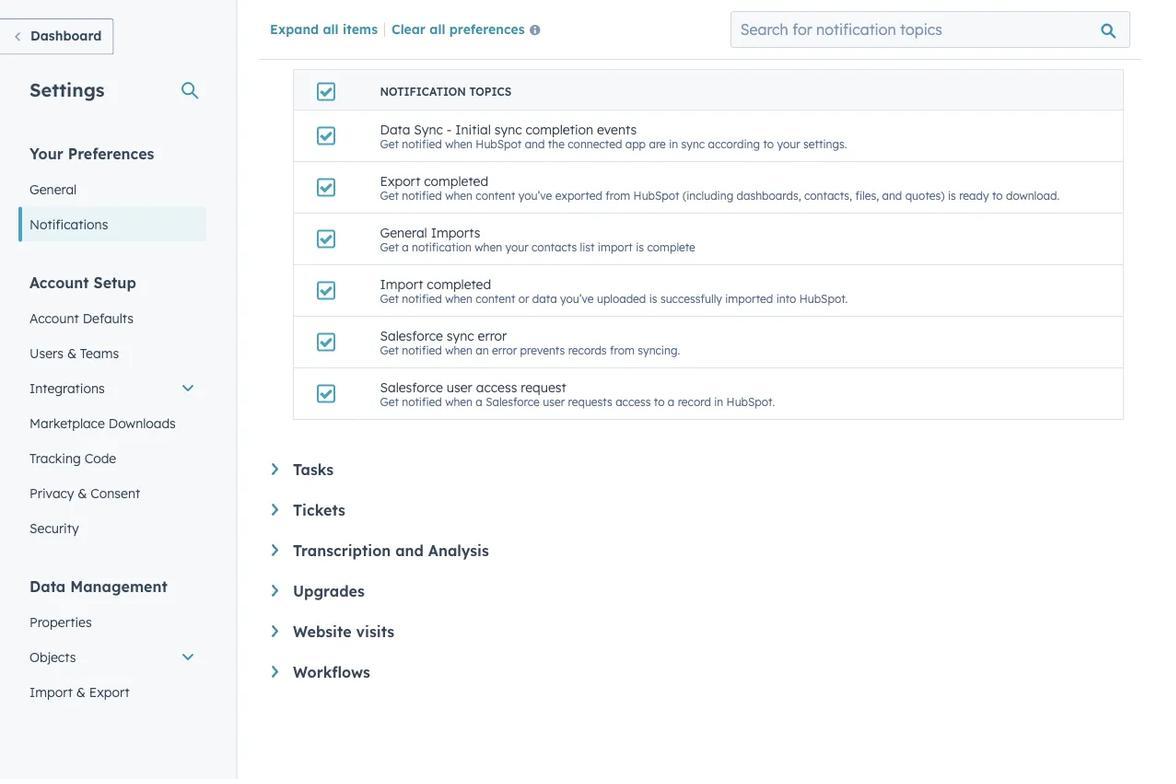 Task type: describe. For each thing, give the bounding box(es) containing it.
notifications
[[351, 8, 444, 27]]

transcription and analysis
[[293, 542, 489, 560]]

clear all preferences button
[[392, 19, 548, 41]]

transcription and analysis button
[[272, 542, 1124, 560]]

request
[[521, 379, 567, 395]]

records
[[568, 344, 607, 357]]

connected
[[568, 137, 622, 151]]

uploaded
[[597, 292, 646, 306]]

0 horizontal spatial and
[[396, 542, 424, 560]]

list
[[580, 240, 595, 254]]

clear
[[392, 21, 426, 37]]

Search for notification topics search field
[[731, 11, 1131, 48]]

items
[[343, 21, 378, 37]]

to inside export completed get notified when content you've exported from hubspot (including dashboards, contacts, files, and quotes) is ready to download.
[[993, 189, 1003, 203]]

get inside the import completed get notified when content or data you've uploaded is successfully imported into hubspot.
[[380, 292, 399, 306]]

system notifications
[[293, 8, 444, 27]]

& for export
[[76, 684, 86, 700]]

when inside the salesforce sync error get notified when an error prevents records from syncing.
[[445, 344, 473, 357]]

initial
[[456, 121, 491, 137]]

app
[[626, 137, 646, 151]]

are
[[649, 137, 666, 151]]

completed for import completed
[[427, 276, 491, 292]]

export inside export completed get notified when content you've exported from hubspot (including dashboards, contacts, files, and quotes) is ready to download.
[[380, 173, 421, 189]]

data
[[533, 292, 557, 306]]

downloads
[[109, 415, 176, 431]]

system
[[293, 8, 347, 27]]

get inside the salesforce sync error get notified when an error prevents records from syncing.
[[380, 344, 399, 357]]

security link
[[18, 511, 206, 546]]

privacy & consent link
[[18, 476, 206, 511]]

salesforce for salesforce sync error
[[380, 327, 443, 344]]

account setup
[[29, 273, 136, 292]]

import for import & export
[[29, 684, 73, 700]]

general for general imports get a notification when your contacts list import is complete
[[380, 224, 427, 240]]

import for import completed get notified when content or data you've uploaded is successfully imported into hubspot.
[[380, 276, 423, 292]]

& for consent
[[78, 485, 87, 501]]

system notifications button
[[272, 8, 1124, 27]]

consent
[[91, 485, 140, 501]]

workflows button
[[272, 664, 1124, 682]]

data for data management
[[29, 577, 66, 596]]

hubspot inside data sync - initial sync completion events get notified when hubspot and the connected app are in sync according to your settings.
[[476, 137, 522, 151]]

2 horizontal spatial sync
[[682, 137, 705, 151]]

notified inside export completed get notified when content you've exported from hubspot (including dashboards, contacts, files, and quotes) is ready to download.
[[402, 189, 442, 203]]

complete
[[647, 240, 696, 254]]

tracking
[[29, 450, 81, 466]]

files,
[[856, 189, 879, 203]]

preferences
[[449, 21, 525, 37]]

visits
[[356, 623, 395, 641]]

import & export
[[29, 684, 130, 700]]

-
[[447, 121, 452, 137]]

completion
[[526, 121, 594, 137]]

or
[[519, 292, 529, 306]]

hubspot. inside salesforce user access request get notified when a salesforce user requests access to a record in hubspot.
[[727, 395, 775, 409]]

caret image for website visits
[[272, 626, 278, 638]]

users & teams
[[29, 345, 119, 361]]

imported
[[725, 292, 774, 306]]

when inside the import completed get notified when content or data you've uploaded is successfully imported into hubspot.
[[445, 292, 473, 306]]

tasks
[[293, 461, 334, 479]]

upgrades button
[[272, 582, 1124, 601]]

imports
[[431, 224, 481, 240]]

topics
[[470, 85, 512, 99]]

salesforce sync error get notified when an error prevents records from syncing.
[[380, 327, 680, 357]]

1 horizontal spatial access
[[616, 395, 651, 409]]

caret image for transcription and analysis
[[272, 545, 278, 557]]

get inside export completed get notified when content you've exported from hubspot (including dashboards, contacts, files, and quotes) is ready to download.
[[380, 189, 399, 203]]

a inside "general imports get a notification when your contacts list import is complete"
[[402, 240, 409, 254]]

general for general
[[29, 181, 77, 197]]

1 horizontal spatial sync
[[495, 121, 522, 137]]

notified inside data sync - initial sync completion events get notified when hubspot and the connected app are in sync according to your settings.
[[402, 137, 442, 151]]

notifications link
[[18, 207, 206, 242]]

general imports get a notification when your contacts list import is complete
[[380, 224, 696, 254]]

import
[[598, 240, 633, 254]]

website
[[293, 623, 352, 641]]

setup
[[94, 273, 136, 292]]

notified inside the import completed get notified when content or data you've uploaded is successfully imported into hubspot.
[[402, 292, 442, 306]]

is for import completed
[[649, 292, 658, 306]]

prevents
[[520, 344, 565, 357]]

from inside export completed get notified when content you've exported from hubspot (including dashboards, contacts, files, and quotes) is ready to download.
[[606, 189, 631, 203]]

transcription
[[293, 542, 391, 560]]

completed for export completed
[[424, 173, 489, 189]]

clear all preferences
[[392, 21, 525, 37]]

1 horizontal spatial user
[[543, 395, 565, 409]]

data for data sync - initial sync completion events get notified when hubspot and the connected app are in sync according to your settings.
[[380, 121, 410, 137]]

data management
[[29, 577, 168, 596]]

export completed get notified when content you've exported from hubspot (including dashboards, contacts, files, and quotes) is ready to download.
[[380, 173, 1060, 203]]

the
[[548, 137, 565, 151]]

tickets button
[[272, 501, 1124, 520]]

management
[[70, 577, 168, 596]]

and inside export completed get notified when content you've exported from hubspot (including dashboards, contacts, files, and quotes) is ready to download.
[[882, 189, 903, 203]]

caret image for upgrades
[[272, 585, 278, 597]]

hubspot inside export completed get notified when content you've exported from hubspot (including dashboards, contacts, files, and quotes) is ready to download.
[[634, 189, 680, 203]]

properties
[[29, 614, 92, 630]]

successfully
[[661, 292, 722, 306]]

when inside "general imports get a notification when your contacts list import is complete"
[[475, 240, 502, 254]]

is inside export completed get notified when content you've exported from hubspot (including dashboards, contacts, files, and quotes) is ready to download.
[[948, 189, 956, 203]]

contacts,
[[805, 189, 853, 203]]

import completed get notified when content or data you've uploaded is successfully imported into hubspot.
[[380, 276, 848, 306]]

privacy & consent
[[29, 485, 140, 501]]

hubspot. inside the import completed get notified when content or data you've uploaded is successfully imported into hubspot.
[[800, 292, 848, 306]]

defaults
[[83, 310, 134, 326]]

notification topics
[[380, 85, 512, 99]]

notified inside the salesforce sync error get notified when an error prevents records from syncing.
[[402, 344, 442, 357]]

privacy
[[29, 485, 74, 501]]

content for export completed
[[476, 189, 516, 203]]

notification
[[380, 85, 466, 99]]

salesforce user access request get notified when a salesforce user requests access to a record in hubspot.
[[380, 379, 775, 409]]

tracking code link
[[18, 441, 206, 476]]

objects button
[[18, 640, 206, 675]]

settings
[[29, 78, 105, 101]]

error left prevents
[[478, 327, 507, 344]]



Task type: locate. For each thing, give the bounding box(es) containing it.
1 vertical spatial export
[[89, 684, 130, 700]]

hubspot. right into
[[800, 292, 848, 306]]

a left 'notification'
[[402, 240, 409, 254]]

0 vertical spatial hubspot.
[[800, 292, 848, 306]]

you've inside the import completed get notified when content or data you've uploaded is successfully imported into hubspot.
[[560, 292, 594, 306]]

your left contacts
[[505, 240, 529, 254]]

2 vertical spatial caret image
[[272, 666, 278, 678]]

caret image inside tasks dropdown button
[[272, 464, 278, 475]]

0 vertical spatial account
[[29, 273, 89, 292]]

0 horizontal spatial your
[[505, 240, 529, 254]]

export down 'objects' button
[[89, 684, 130, 700]]

export down sync
[[380, 173, 421, 189]]

1 vertical spatial you've
[[560, 292, 594, 306]]

properties link
[[18, 605, 206, 640]]

security
[[29, 520, 79, 536]]

syncing.
[[638, 344, 680, 357]]

content left or
[[476, 292, 516, 306]]

contacts
[[532, 240, 577, 254]]

when left request
[[445, 395, 473, 409]]

completed inside export completed get notified when content you've exported from hubspot (including dashboards, contacts, files, and quotes) is ready to download.
[[424, 173, 489, 189]]

you've right data at top left
[[560, 292, 594, 306]]

general link
[[18, 172, 206, 207]]

1 vertical spatial general
[[380, 224, 427, 240]]

notified inside salesforce user access request get notified when a salesforce user requests access to a record in hubspot.
[[402, 395, 442, 409]]

workflows
[[293, 664, 370, 682]]

export inside data management element
[[89, 684, 130, 700]]

1 vertical spatial completed
[[427, 276, 491, 292]]

in
[[669, 137, 679, 151], [714, 395, 724, 409]]

1 vertical spatial caret image
[[272, 585, 278, 597]]

caret image inside workflows dropdown button
[[272, 666, 278, 678]]

from inside the salesforce sync error get notified when an error prevents records from syncing.
[[610, 344, 635, 357]]

and inside data sync - initial sync completion events get notified when hubspot and the connected app are in sync according to your settings.
[[525, 137, 545, 151]]

3 get from the top
[[380, 240, 399, 254]]

to right according
[[764, 137, 774, 151]]

2 get from the top
[[380, 189, 399, 203]]

dashboards,
[[737, 189, 801, 203]]

to right ready at right
[[993, 189, 1003, 203]]

1 vertical spatial your
[[505, 240, 529, 254]]

1 vertical spatial and
[[882, 189, 903, 203]]

0 horizontal spatial in
[[669, 137, 679, 151]]

0 vertical spatial export
[[380, 173, 421, 189]]

hubspot.
[[800, 292, 848, 306], [727, 395, 775, 409]]

0 vertical spatial you've
[[519, 189, 552, 203]]

when left an
[[445, 344, 473, 357]]

4 get from the top
[[380, 292, 399, 306]]

1 vertical spatial account
[[29, 310, 79, 326]]

caret image for tasks
[[272, 464, 278, 475]]

user left requests
[[543, 395, 565, 409]]

2 caret image from the top
[[272, 545, 278, 557]]

1 horizontal spatial hubspot.
[[800, 292, 848, 306]]

your
[[777, 137, 801, 151], [505, 240, 529, 254]]

is right import
[[636, 240, 644, 254]]

import down 'notification'
[[380, 276, 423, 292]]

0 horizontal spatial hubspot.
[[727, 395, 775, 409]]

0 vertical spatial is
[[948, 189, 956, 203]]

your inside data sync - initial sync completion events get notified when hubspot and the connected app are in sync according to your settings.
[[777, 137, 801, 151]]

2 content from the top
[[476, 292, 516, 306]]

account for account defaults
[[29, 310, 79, 326]]

& inside data management element
[[76, 684, 86, 700]]

tickets
[[293, 501, 345, 520]]

and right files,
[[882, 189, 903, 203]]

data left sync
[[380, 121, 410, 137]]

& right users on the top of page
[[67, 345, 76, 361]]

a down an
[[476, 395, 483, 409]]

caret image for tickets
[[272, 504, 278, 516]]

data inside data sync - initial sync completion events get notified when hubspot and the connected app are in sync according to your settings.
[[380, 121, 410, 137]]

0 horizontal spatial is
[[636, 240, 644, 254]]

1 vertical spatial to
[[993, 189, 1003, 203]]

caret image inside website visits 'dropdown button'
[[272, 626, 278, 638]]

caret image left workflows
[[272, 666, 278, 678]]

0 horizontal spatial a
[[402, 240, 409, 254]]

caret image inside transcription and analysis dropdown button
[[272, 545, 278, 557]]

0 horizontal spatial hubspot
[[476, 137, 522, 151]]

export
[[380, 173, 421, 189], [89, 684, 130, 700]]

from right records
[[610, 344, 635, 357]]

caret image
[[272, 464, 278, 475], [272, 545, 278, 557], [272, 626, 278, 638]]

objects
[[29, 649, 76, 665]]

data up properties
[[29, 577, 66, 596]]

completed up imports at the left top of the page
[[424, 173, 489, 189]]

to inside data sync - initial sync completion events get notified when hubspot and the connected app are in sync according to your settings.
[[764, 137, 774, 151]]

2 vertical spatial &
[[76, 684, 86, 700]]

sync right the are
[[682, 137, 705, 151]]

hubspot left (including
[[634, 189, 680, 203]]

(including
[[683, 189, 734, 203]]

exported
[[555, 189, 603, 203]]

6 get from the top
[[380, 395, 399, 409]]

from
[[606, 189, 631, 203], [610, 344, 635, 357]]

when right sync
[[445, 137, 473, 151]]

you've inside export completed get notified when content you've exported from hubspot (including dashboards, contacts, files, and quotes) is ready to download.
[[519, 189, 552, 203]]

in inside data sync - initial sync completion events get notified when hubspot and the connected app are in sync according to your settings.
[[669, 137, 679, 151]]

integrations
[[29, 380, 105, 396]]

caret image inside tickets dropdown button
[[272, 504, 278, 516]]

caret image left website
[[272, 626, 278, 638]]

get inside "general imports get a notification when your contacts list import is complete"
[[380, 240, 399, 254]]

1 horizontal spatial data
[[380, 121, 410, 137]]

1 vertical spatial in
[[714, 395, 724, 409]]

content inside export completed get notified when content you've exported from hubspot (including dashboards, contacts, files, and quotes) is ready to download.
[[476, 189, 516, 203]]

access down an
[[476, 379, 517, 395]]

is inside "general imports get a notification when your contacts list import is complete"
[[636, 240, 644, 254]]

1 content from the top
[[476, 189, 516, 203]]

general inside your preferences element
[[29, 181, 77, 197]]

is for general imports
[[636, 240, 644, 254]]

1 horizontal spatial a
[[476, 395, 483, 409]]

user
[[447, 379, 473, 395], [543, 395, 565, 409]]

1 vertical spatial is
[[636, 240, 644, 254]]

import inside the import completed get notified when content or data you've uploaded is successfully imported into hubspot.
[[380, 276, 423, 292]]

all inside button
[[430, 21, 446, 37]]

content for import completed
[[476, 292, 516, 306]]

when right 'notification'
[[475, 240, 502, 254]]

1 vertical spatial content
[[476, 292, 516, 306]]

0 vertical spatial your
[[777, 137, 801, 151]]

caret image left tickets
[[272, 504, 278, 516]]

1 account from the top
[[29, 273, 89, 292]]

your preferences
[[29, 144, 154, 163]]

1 horizontal spatial general
[[380, 224, 427, 240]]

& for teams
[[67, 345, 76, 361]]

0 horizontal spatial general
[[29, 181, 77, 197]]

1 vertical spatial import
[[29, 684, 73, 700]]

import inside data management element
[[29, 684, 73, 700]]

2 account from the top
[[29, 310, 79, 326]]

import
[[380, 276, 423, 292], [29, 684, 73, 700]]

get
[[380, 137, 399, 151], [380, 189, 399, 203], [380, 240, 399, 254], [380, 292, 399, 306], [380, 344, 399, 357], [380, 395, 399, 409]]

0 horizontal spatial sync
[[447, 327, 474, 344]]

to inside salesforce user access request get notified when a salesforce user requests access to a record in hubspot.
[[654, 395, 665, 409]]

teams
[[80, 345, 119, 361]]

access right requests
[[616, 395, 651, 409]]

0 vertical spatial import
[[380, 276, 423, 292]]

1 horizontal spatial all
[[430, 21, 446, 37]]

1 horizontal spatial to
[[764, 137, 774, 151]]

2 horizontal spatial a
[[668, 395, 675, 409]]

1 horizontal spatial is
[[649, 292, 658, 306]]

your preferences element
[[18, 143, 206, 242]]

ready
[[960, 189, 989, 203]]

download.
[[1006, 189, 1060, 203]]

notifications
[[29, 216, 108, 232]]

0 vertical spatial completed
[[424, 173, 489, 189]]

completed down 'notification'
[[427, 276, 491, 292]]

& down 'objects' button
[[76, 684, 86, 700]]

sync right initial
[[495, 121, 522, 137]]

when inside data sync - initial sync completion events get notified when hubspot and the connected app are in sync according to your settings.
[[445, 137, 473, 151]]

salesforce inside the salesforce sync error get notified when an error prevents records from syncing.
[[380, 327, 443, 344]]

2 notified from the top
[[402, 189, 442, 203]]

all for clear
[[430, 21, 446, 37]]

2 all from the left
[[430, 21, 446, 37]]

sync inside the salesforce sync error get notified when an error prevents records from syncing.
[[447, 327, 474, 344]]

1 get from the top
[[380, 137, 399, 151]]

all for expand
[[323, 21, 339, 37]]

content inside the import completed get notified when content or data you've uploaded is successfully imported into hubspot.
[[476, 292, 516, 306]]

2 vertical spatial is
[[649, 292, 658, 306]]

analysis
[[428, 542, 489, 560]]

4 notified from the top
[[402, 344, 442, 357]]

1 horizontal spatial in
[[714, 395, 724, 409]]

2 horizontal spatial to
[[993, 189, 1003, 203]]

account defaults
[[29, 310, 134, 326]]

is right uploaded
[[649, 292, 658, 306]]

hubspot
[[476, 137, 522, 151], [634, 189, 680, 203]]

caret image inside upgrades dropdown button
[[272, 585, 278, 597]]

dashboard link
[[0, 18, 114, 55]]

caret image
[[272, 504, 278, 516], [272, 585, 278, 597], [272, 666, 278, 678]]

0 horizontal spatial you've
[[519, 189, 552, 203]]

content
[[476, 189, 516, 203], [476, 292, 516, 306]]

notification
[[412, 240, 472, 254]]

caret image left upgrades
[[272, 585, 278, 597]]

your
[[29, 144, 63, 163]]

account defaults link
[[18, 301, 206, 336]]

0 vertical spatial general
[[29, 181, 77, 197]]

0 vertical spatial in
[[669, 137, 679, 151]]

get inside data sync - initial sync completion events get notified when hubspot and the connected app are in sync according to your settings.
[[380, 137, 399, 151]]

2 horizontal spatial is
[[948, 189, 956, 203]]

import down objects
[[29, 684, 73, 700]]

marketplace downloads link
[[18, 406, 206, 441]]

0 horizontal spatial user
[[447, 379, 473, 395]]

is left ready at right
[[948, 189, 956, 203]]

and left analysis
[[396, 542, 424, 560]]

hubspot right -
[[476, 137, 522, 151]]

0 vertical spatial caret image
[[272, 464, 278, 475]]

sync left an
[[447, 327, 474, 344]]

general down your
[[29, 181, 77, 197]]

expand all items
[[270, 21, 378, 37]]

5 get from the top
[[380, 344, 399, 357]]

account for account setup
[[29, 273, 89, 292]]

account
[[29, 273, 89, 292], [29, 310, 79, 326]]

preferences
[[68, 144, 154, 163]]

settings.
[[804, 137, 847, 151]]

according
[[708, 137, 760, 151]]

salesforce
[[380, 327, 443, 344], [380, 379, 443, 395], [486, 395, 540, 409]]

0 vertical spatial to
[[764, 137, 774, 151]]

content up imports at the left top of the page
[[476, 189, 516, 203]]

tracking code
[[29, 450, 116, 466]]

when inside export completed get notified when content you've exported from hubspot (including dashboards, contacts, files, and quotes) is ready to download.
[[445, 189, 473, 203]]

when inside salesforce user access request get notified when a salesforce user requests access to a record in hubspot.
[[445, 395, 473, 409]]

a
[[402, 240, 409, 254], [476, 395, 483, 409], [668, 395, 675, 409]]

account up users on the top of page
[[29, 310, 79, 326]]

data sync - initial sync completion events get notified when hubspot and the connected app are in sync according to your settings.
[[380, 121, 847, 151]]

1 caret image from the top
[[272, 504, 278, 516]]

& right 'privacy'
[[78, 485, 87, 501]]

0 vertical spatial caret image
[[272, 504, 278, 516]]

0 vertical spatial &
[[67, 345, 76, 361]]

2 vertical spatial and
[[396, 542, 424, 560]]

2 horizontal spatial and
[[882, 189, 903, 203]]

1 horizontal spatial your
[[777, 137, 801, 151]]

3 caret image from the top
[[272, 666, 278, 678]]

3 notified from the top
[[402, 292, 442, 306]]

1 vertical spatial &
[[78, 485, 87, 501]]

2 vertical spatial to
[[654, 395, 665, 409]]

account up account defaults
[[29, 273, 89, 292]]

marketplace downloads
[[29, 415, 176, 431]]

3 caret image from the top
[[272, 626, 278, 638]]

0 horizontal spatial all
[[323, 21, 339, 37]]

tasks button
[[272, 461, 1124, 479]]

1 vertical spatial hubspot.
[[727, 395, 775, 409]]

1 horizontal spatial import
[[380, 276, 423, 292]]

when up imports at the left top of the page
[[445, 189, 473, 203]]

events
[[597, 121, 637, 137]]

1 vertical spatial data
[[29, 577, 66, 596]]

in right record
[[714, 395, 724, 409]]

when
[[445, 137, 473, 151], [445, 189, 473, 203], [475, 240, 502, 254], [445, 292, 473, 306], [445, 344, 473, 357], [445, 395, 473, 409]]

1 caret image from the top
[[272, 464, 278, 475]]

expand all items button
[[270, 21, 378, 37]]

import & export link
[[18, 675, 206, 710]]

is inside the import completed get notified when content or data you've uploaded is successfully imported into hubspot.
[[649, 292, 658, 306]]

1 horizontal spatial and
[[525, 137, 545, 151]]

sync
[[414, 121, 443, 137]]

in right the are
[[669, 137, 679, 151]]

salesforce for salesforce user access request
[[380, 379, 443, 395]]

data management element
[[18, 576, 206, 745]]

0 horizontal spatial to
[[654, 395, 665, 409]]

all
[[323, 21, 339, 37], [430, 21, 446, 37]]

0 horizontal spatial export
[[89, 684, 130, 700]]

1 notified from the top
[[402, 137, 442, 151]]

1 vertical spatial from
[[610, 344, 635, 357]]

completed inside the import completed get notified when content or data you've uploaded is successfully imported into hubspot.
[[427, 276, 491, 292]]

all right clear
[[430, 21, 446, 37]]

caret image for workflows
[[272, 666, 278, 678]]

1 all from the left
[[323, 21, 339, 37]]

your left settings.
[[777, 137, 801, 151]]

record
[[678, 395, 711, 409]]

5 notified from the top
[[402, 395, 442, 409]]

1 horizontal spatial you've
[[560, 292, 594, 306]]

2 vertical spatial caret image
[[272, 626, 278, 638]]

when down 'notification'
[[445, 292, 473, 306]]

get inside salesforce user access request get notified when a salesforce user requests access to a record in hubspot.
[[380, 395, 399, 409]]

general left imports at the left top of the page
[[380, 224, 427, 240]]

all left items
[[323, 21, 339, 37]]

your inside "general imports get a notification when your contacts list import is complete"
[[505, 240, 529, 254]]

2 caret image from the top
[[272, 585, 278, 597]]

0 vertical spatial content
[[476, 189, 516, 203]]

1 vertical spatial hubspot
[[634, 189, 680, 203]]

you've left exported
[[519, 189, 552, 203]]

&
[[67, 345, 76, 361], [78, 485, 87, 501], [76, 684, 86, 700]]

a left record
[[668, 395, 675, 409]]

caret image left the tasks
[[272, 464, 278, 475]]

1 vertical spatial caret image
[[272, 545, 278, 557]]

to left record
[[654, 395, 665, 409]]

0 vertical spatial and
[[525, 137, 545, 151]]

0 horizontal spatial access
[[476, 379, 517, 395]]

1 horizontal spatial hubspot
[[634, 189, 680, 203]]

0 horizontal spatial data
[[29, 577, 66, 596]]

upgrades
[[293, 582, 365, 601]]

account setup element
[[18, 272, 206, 546]]

from right exported
[[606, 189, 631, 203]]

0 vertical spatial hubspot
[[476, 137, 522, 151]]

0 vertical spatial data
[[380, 121, 410, 137]]

user down the salesforce sync error get notified when an error prevents records from syncing.
[[447, 379, 473, 395]]

0 horizontal spatial import
[[29, 684, 73, 700]]

error right an
[[492, 344, 517, 357]]

0 vertical spatial from
[[606, 189, 631, 203]]

dashboard
[[30, 28, 102, 44]]

in inside salesforce user access request get notified when a salesforce user requests access to a record in hubspot.
[[714, 395, 724, 409]]

caret image left transcription
[[272, 545, 278, 557]]

hubspot. right record
[[727, 395, 775, 409]]

quotes)
[[906, 189, 945, 203]]

general inside "general imports get a notification when your contacts list import is complete"
[[380, 224, 427, 240]]

users
[[29, 345, 64, 361]]

and left the
[[525, 137, 545, 151]]

an
[[476, 344, 489, 357]]

into
[[777, 292, 797, 306]]

website visits
[[293, 623, 395, 641]]

1 horizontal spatial export
[[380, 173, 421, 189]]



Task type: vqa. For each thing, say whether or not it's contained in the screenshot.
hubspot. in "Import completed Get notified when content or data you've uploaded is successfully imported into HubSpot."
yes



